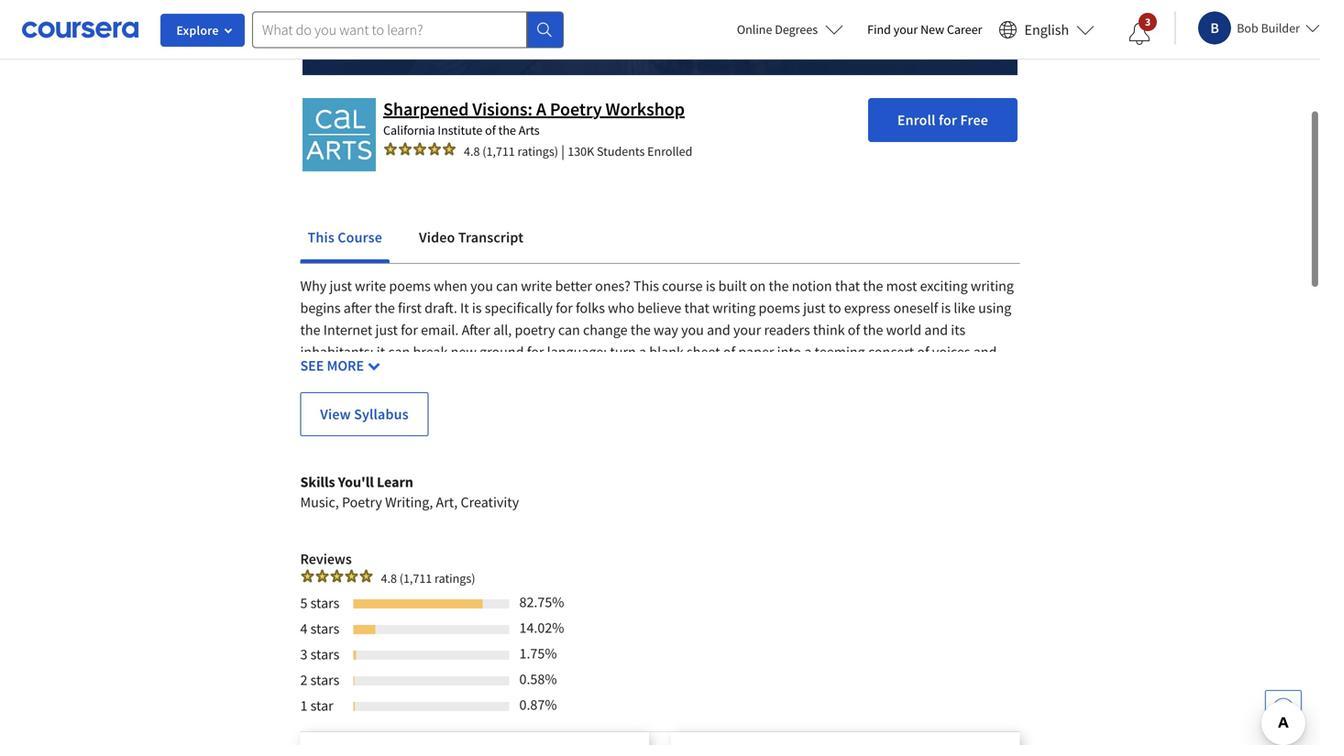 Task type: vqa. For each thing, say whether or not it's contained in the screenshot.
the Learn
yes



Task type: describe. For each thing, give the bounding box(es) containing it.
language;
[[547, 343, 607, 361]]

world
[[886, 321, 922, 339]]

to left make
[[594, 365, 607, 383]]

used
[[465, 387, 494, 405]]

notion
[[792, 277, 832, 295]]

for down better
[[556, 299, 573, 317]]

it
[[377, 343, 385, 361]]

1.75%
[[519, 644, 557, 663]]

the inside sharpened visions: a poetry workshop california institute of the arts
[[498, 122, 516, 138]]

coursera image
[[22, 15, 138, 44]]

|
[[561, 142, 565, 160]]

0 vertical spatial have
[[480, 365, 510, 383]]

this course
[[308, 228, 382, 246]]

you right the gives
[[715, 387, 738, 405]]

hand
[[732, 431, 763, 449]]

reviews
[[300, 550, 352, 568]]

1 vertical spatial that
[[685, 299, 710, 317]]

poetry inside sharpened visions: a poetry workshop california institute of the arts
[[550, 97, 602, 120]]

to right chance
[[642, 431, 655, 449]]

email.
[[421, 321, 459, 339]]

1 vertical spatial poems
[[759, 299, 800, 317]]

specifically
[[485, 299, 553, 317]]

of inside sharpened visions: a poetry workshop california institute of the arts
[[485, 122, 496, 138]]

enroll for free
[[897, 111, 988, 129]]

several
[[928, 365, 971, 383]]

0.87%
[[519, 696, 557, 714]]

stars for 5 stars
[[311, 594, 340, 612]]

1 horizontal spatial have
[[619, 453, 648, 471]]

though
[[343, 365, 391, 383]]

for inside enroll for free button
[[939, 111, 957, 129]]

0 vertical spatial new
[[451, 343, 477, 361]]

towards
[[499, 475, 549, 493]]

and up "own"
[[701, 409, 725, 427]]

find
[[868, 21, 891, 38]]

if
[[877, 387, 884, 405]]

0 vertical spatial more
[[741, 387, 773, 405]]

4.8 (1,711 ratings)
[[381, 570, 475, 587]]

your right "workshop"
[[830, 453, 858, 471]]

may
[[451, 365, 477, 383]]

can up language;
[[558, 321, 580, 339]]

1 vertical spatial drafts
[[900, 453, 935, 471]]

video transcript
[[419, 228, 524, 246]]

for down first
[[401, 321, 418, 339]]

can up specifically
[[496, 277, 518, 295]]

the down 'begins'
[[300, 321, 321, 339]]

and down surprise
[[352, 431, 375, 449]]

sharpened visions: a poetry workshop california institute of the arts
[[383, 97, 685, 138]]

throughout
[[426, 453, 499, 471]]

0 horizontal spatial filled star image
[[300, 569, 315, 583]]

you up the sheet on the top right of page
[[681, 321, 704, 339]]

"mis-
[[605, 387, 638, 405]]

ratings) for 4.8 (1,711 ratings) | 130k students enrolled
[[518, 143, 558, 159]]

visions:
[[472, 97, 533, 120]]

music.
[[300, 365, 341, 383]]

2 we from the left
[[988, 387, 1006, 405]]

2
[[300, 671, 308, 689]]

online degrees button
[[722, 9, 858, 50]]

ground
[[480, 343, 524, 361]]

course
[[338, 228, 382, 246]]

video
[[419, 228, 455, 246]]

0 vertical spatial try
[[825, 387, 843, 405]]

poetry
[[515, 321, 555, 339]]

1
[[300, 697, 308, 715]]

this inside why just write poems when you can write better ones? this course is built on the notion that the most exciting writing begins after the first draft. it is specifically for folks who believe that writing poems just to express oneself is like using the internet just for email. after all, poetry can change the way you and your readers think of the world and its inhabitants; it can break new ground for language; turn a blank sheet of paper into a teeming concert of voices and music.  though any of us may have the potential to make that happen, having an understanding of how several tools of poetic composition can be used (and audaciously "mis-used") gives you more ways to try (and if we do this right, we might surprise ourselves most of all).   we'll cover key poetic terms and devices by studying poems by a handful of modern and contemporary poets and then get a chance to try our own hand at writing new poem drafts from a select number of prompts. throughout the course you will have the opportunity to workshop your poem drafts and get feedback on your work, working towards a more polished poem.
[[634, 277, 659, 295]]

folks
[[576, 299, 605, 317]]

the left way
[[631, 321, 651, 339]]

of right think
[[848, 321, 860, 339]]

explore button
[[160, 14, 245, 47]]

0 vertical spatial drafts
[[895, 431, 930, 449]]

we'll
[[528, 409, 558, 427]]

change
[[583, 321, 628, 339]]

3 stars
[[300, 645, 340, 664]]

0 horizontal spatial more
[[562, 475, 595, 493]]

be
[[446, 387, 462, 405]]

way
[[654, 321, 678, 339]]

your up paper
[[734, 321, 761, 339]]

terms
[[663, 409, 698, 427]]

after
[[462, 321, 490, 339]]

help center image
[[1273, 698, 1295, 720]]

you right when
[[470, 277, 493, 295]]

and down all).
[[505, 431, 529, 449]]

4.8 for 4.8 (1,711 ratings) | 130k students enrolled
[[464, 143, 480, 159]]

having
[[728, 365, 770, 383]]

5 stars
[[300, 594, 340, 612]]

0 horizontal spatial is
[[472, 299, 482, 317]]

0.58%
[[519, 670, 557, 688]]

0 horizontal spatial on
[[359, 475, 375, 493]]

1 (and from the left
[[497, 387, 525, 405]]

paper
[[738, 343, 774, 361]]

(1,711 for 4.8 (1,711 ratings)
[[399, 570, 432, 587]]

1 we from the left
[[887, 387, 905, 405]]

the down express
[[863, 321, 883, 339]]

will
[[594, 453, 616, 471]]

happen,
[[675, 365, 725, 383]]

this
[[927, 387, 950, 405]]

0 vertical spatial writing
[[971, 277, 1014, 295]]

3 button
[[1114, 12, 1166, 56]]

music,
[[300, 493, 339, 511]]

1 vertical spatial poetic
[[621, 409, 660, 427]]

the left first
[[375, 299, 395, 317]]

sharpened visions: a poetry workshop link
[[383, 97, 685, 120]]

studying
[[794, 409, 847, 427]]

1 vertical spatial poem
[[861, 453, 897, 471]]

why just write poems when you can write better ones? this course is built on the notion that the most exciting writing begins after the first draft. it is specifically for folks who believe that writing poems just to express oneself is like using the internet just for email. after all, poetry can change the way you and your readers think of the world and its inhabitants; it can break new ground for language; turn a blank sheet of paper into a teeming concert of voices and music.  though any of us may have the potential to make that happen, having an understanding of how several tools of poetic composition can be used (and audaciously "mis-used") gives you more ways to try (and if we do this right, we might surprise ourselves most of all).   we'll cover key poetic terms and devices by studying poems by a handful of modern and contemporary poets and then get a chance to try our own hand at writing new poem drafts from a select number of prompts. throughout the course you will have the opportunity to workshop your poem drafts and get feedback on your work, working towards a more polished poem.
[[300, 277, 1020, 493]]

teeming
[[815, 343, 865, 361]]

the up "poem."
[[651, 453, 671, 471]]

130k
[[568, 143, 594, 159]]

understanding
[[791, 365, 880, 383]]

students
[[597, 143, 645, 159]]

this inside this course button
[[308, 228, 335, 246]]

learn
[[377, 473, 413, 491]]

2 by from the left
[[895, 409, 909, 427]]

see more link
[[300, 356, 1020, 375]]

voices
[[932, 343, 971, 361]]

of right the sheet on the top right of page
[[723, 343, 736, 361]]

of left all).
[[487, 409, 499, 427]]

poem.
[[653, 475, 693, 493]]

your right find
[[894, 21, 918, 38]]

and up the tools
[[973, 343, 997, 361]]

0 horizontal spatial poems
[[389, 277, 431, 295]]

builder
[[1261, 20, 1300, 36]]

begins
[[300, 299, 341, 317]]

readers
[[764, 321, 810, 339]]

1 horizontal spatial course
[[662, 277, 703, 295]]

3 for 3 stars
[[300, 645, 308, 664]]

english button
[[992, 0, 1102, 60]]

ways
[[776, 387, 807, 405]]

see
[[300, 356, 324, 375]]

syllabus
[[354, 405, 409, 423]]

a right into
[[804, 343, 812, 361]]

who
[[608, 299, 635, 317]]

0 horizontal spatial try
[[658, 431, 675, 449]]

inhabitants;
[[300, 343, 374, 361]]

number
[[300, 453, 349, 471]]

a right from
[[965, 431, 972, 449]]

bob builder
[[1237, 20, 1300, 36]]

sharpened
[[383, 97, 469, 120]]



Task type: locate. For each thing, give the bounding box(es) containing it.
(and left if
[[846, 387, 874, 405]]

3 up '2'
[[300, 645, 308, 664]]

just down notion
[[803, 299, 826, 317]]

of left us
[[419, 365, 431, 383]]

poetry inside "skills you'll learn music, poetry writing, art, creativity"
[[342, 493, 382, 511]]

after
[[344, 299, 372, 317]]

2 horizontal spatial that
[[835, 277, 860, 295]]

0 vertical spatial poetry
[[550, 97, 602, 120]]

writing up using
[[971, 277, 1014, 295]]

chance
[[596, 431, 639, 449]]

4
[[300, 620, 308, 638]]

get down the select
[[964, 453, 983, 471]]

1 vertical spatial new
[[827, 431, 853, 449]]

audaciously
[[528, 387, 602, 405]]

writing up "workshop"
[[781, 431, 824, 449]]

for
[[939, 111, 957, 129], [556, 299, 573, 317], [401, 321, 418, 339], [527, 343, 544, 361]]

2 (and from the left
[[846, 387, 874, 405]]

this left course
[[308, 228, 335, 246]]

break
[[413, 343, 448, 361]]

poems
[[389, 277, 431, 295], [759, 299, 800, 317], [850, 409, 892, 427]]

stars for 4 stars
[[311, 620, 340, 638]]

poetry right a
[[550, 97, 602, 120]]

potential
[[536, 365, 591, 383]]

get down cover
[[563, 431, 582, 449]]

view syllabus
[[320, 405, 409, 423]]

0 vertical spatial poetic
[[300, 387, 339, 405]]

(1,711 down visions:
[[482, 143, 515, 159]]

just right why
[[330, 277, 352, 295]]

1 horizontal spatial more
[[741, 387, 773, 405]]

the down visions:
[[498, 122, 516, 138]]

free
[[960, 111, 988, 129]]

None search field
[[252, 11, 564, 48]]

(1,711 down writing, on the bottom of page
[[399, 570, 432, 587]]

career
[[947, 21, 982, 38]]

the up towards
[[502, 453, 522, 471]]

ratings) for 4.8 (1,711 ratings)
[[435, 570, 475, 587]]

1 vertical spatial this
[[634, 277, 659, 295]]

0 vertical spatial 3
[[1145, 15, 1151, 29]]

0 horizontal spatial by
[[776, 409, 791, 427]]

you left will
[[568, 453, 591, 471]]

2 stars from the top
[[311, 620, 340, 638]]

1 horizontal spatial poems
[[759, 299, 800, 317]]

1 horizontal spatial ratings)
[[518, 143, 558, 159]]

is
[[706, 277, 716, 295], [472, 299, 482, 317], [941, 299, 951, 317]]

ourselves
[[392, 409, 450, 427]]

1 vertical spatial course
[[525, 453, 566, 471]]

using
[[978, 299, 1012, 317]]

and left 'its' at the right of page
[[925, 321, 948, 339]]

a right towards
[[552, 475, 559, 493]]

concert
[[868, 343, 914, 361]]

workshop
[[606, 97, 685, 120]]

1 horizontal spatial that
[[685, 299, 710, 317]]

1 vertical spatial 4.8
[[381, 570, 397, 587]]

0 horizontal spatial poetic
[[300, 387, 339, 405]]

that right believe
[[685, 299, 710, 317]]

(1,711 for 4.8 (1,711 ratings) | 130k students enrolled
[[482, 143, 515, 159]]

more
[[327, 356, 364, 375]]

0 horizontal spatial we
[[887, 387, 905, 405]]

skills you'll learn music, poetry writing, art, creativity
[[300, 473, 519, 511]]

0 horizontal spatial (and
[[497, 387, 525, 405]]

1 horizontal spatial 3
[[1145, 15, 1151, 29]]

gives
[[681, 387, 712, 405]]

poems up first
[[389, 277, 431, 295]]

0 horizontal spatial course
[[525, 453, 566, 471]]

0 horizontal spatial just
[[330, 277, 352, 295]]

1 horizontal spatial on
[[750, 277, 766, 295]]

to up think
[[829, 299, 841, 317]]

stars right 4
[[311, 620, 340, 638]]

show notifications image
[[1129, 23, 1151, 45]]

1 horizontal spatial (1,711
[[482, 143, 515, 159]]

your
[[894, 21, 918, 38], [734, 321, 761, 339], [830, 453, 858, 471], [378, 475, 406, 493]]

of up the you'll at the bottom
[[352, 453, 364, 471]]

most down used
[[453, 409, 484, 427]]

can left 'be'
[[422, 387, 443, 405]]

drafts
[[895, 431, 930, 449], [900, 453, 935, 471]]

write up after
[[355, 277, 386, 295]]

like
[[954, 299, 976, 317]]

1 vertical spatial have
[[619, 453, 648, 471]]

can right it
[[388, 343, 410, 361]]

your down prompts.
[[378, 475, 406, 493]]

more up devices
[[741, 387, 773, 405]]

to down hand
[[751, 453, 763, 471]]

that up used")
[[647, 365, 672, 383]]

the left notion
[[769, 277, 789, 295]]

california institute of the arts link
[[383, 122, 540, 138]]

a down cover
[[585, 431, 593, 449]]

1 horizontal spatial get
[[964, 453, 983, 471]]

of up how
[[917, 343, 929, 361]]

ratings) down the arts
[[518, 143, 558, 159]]

3 for 3
[[1145, 15, 1151, 29]]

1 vertical spatial get
[[964, 453, 983, 471]]

ratings) inside 4.8 (1,711 ratings) | 130k students enrolled
[[518, 143, 558, 159]]

4.8
[[464, 143, 480, 159], [381, 570, 397, 587]]

1 horizontal spatial we
[[988, 387, 1006, 405]]

0 horizontal spatial ratings)
[[435, 570, 475, 587]]

course down then
[[525, 453, 566, 471]]

draft.
[[425, 299, 457, 317]]

on
[[750, 277, 766, 295], [359, 475, 375, 493]]

course details tabs tab list
[[300, 215, 1020, 263]]

2 vertical spatial poems
[[850, 409, 892, 427]]

(1,711
[[482, 143, 515, 159], [399, 570, 432, 587]]

stars down 4 stars
[[311, 645, 340, 664]]

our
[[678, 431, 699, 449]]

4 stars
[[300, 620, 340, 638]]

1 horizontal spatial (and
[[846, 387, 874, 405]]

poems down if
[[850, 409, 892, 427]]

of right the tools
[[1008, 365, 1020, 383]]

on left learn
[[359, 475, 375, 493]]

a down do
[[912, 409, 920, 427]]

0 vertical spatial course
[[662, 277, 703, 295]]

of down right,
[[973, 409, 985, 427]]

0 vertical spatial most
[[886, 277, 917, 295]]

the down ground
[[513, 365, 533, 383]]

0 horizontal spatial (1,711
[[399, 570, 432, 587]]

poems up readers
[[759, 299, 800, 317]]

5
[[300, 594, 308, 612]]

0 horizontal spatial get
[[563, 431, 582, 449]]

0 vertical spatial this
[[308, 228, 335, 246]]

select
[[975, 431, 1011, 449]]

view syllabus button
[[300, 392, 429, 436]]

california institute of the arts image
[[303, 98, 376, 171]]

1 horizontal spatial write
[[521, 277, 552, 295]]

all).
[[502, 409, 525, 427]]

key
[[597, 409, 618, 427]]

What do you want to learn? text field
[[252, 11, 527, 48]]

this up believe
[[634, 277, 659, 295]]

think
[[813, 321, 845, 339]]

1 horizontal spatial writing
[[781, 431, 824, 449]]

4.8 down writing, on the bottom of page
[[381, 570, 397, 587]]

4 stars from the top
[[311, 671, 340, 689]]

work,
[[409, 475, 444, 493]]

filled star image
[[383, 141, 398, 156], [413, 141, 427, 156], [442, 141, 457, 156], [315, 569, 330, 583], [330, 569, 344, 583], [344, 569, 359, 583], [359, 569, 374, 583]]

writing down built
[[713, 299, 756, 317]]

stars for 3 stars
[[311, 645, 340, 664]]

new
[[921, 21, 945, 38]]

try left our
[[658, 431, 675, 449]]

do
[[908, 387, 924, 405]]

0 vertical spatial 4.8
[[464, 143, 480, 159]]

course up believe
[[662, 277, 703, 295]]

3 stars from the top
[[311, 645, 340, 664]]

cover
[[561, 409, 594, 427]]

by down do
[[895, 409, 909, 427]]

the up express
[[863, 277, 883, 295]]

us
[[434, 365, 448, 383]]

internet
[[323, 321, 373, 339]]

0 horizontal spatial new
[[451, 343, 477, 361]]

1 horizontal spatial poetic
[[621, 409, 660, 427]]

0 vertical spatial on
[[750, 277, 766, 295]]

at
[[766, 431, 778, 449]]

2 vertical spatial that
[[647, 365, 672, 383]]

ratings) down art,
[[435, 570, 475, 587]]

more down will
[[562, 475, 595, 493]]

filled star image
[[398, 141, 413, 156], [427, 141, 442, 156], [300, 569, 315, 583]]

(1,711 inside 4.8 (1,711 ratings) | 130k students enrolled
[[482, 143, 515, 159]]

0 vertical spatial poems
[[389, 277, 431, 295]]

0 vertical spatial just
[[330, 277, 352, 295]]

bob
[[1237, 20, 1259, 36]]

of down concert
[[883, 365, 896, 383]]

new up may
[[451, 343, 477, 361]]

3 left b
[[1145, 15, 1151, 29]]

is left like
[[941, 299, 951, 317]]

2 horizontal spatial just
[[803, 299, 826, 317]]

to up "studying"
[[810, 387, 823, 405]]

4.8 for 4.8 (1,711 ratings)
[[381, 570, 397, 587]]

have up polished
[[619, 453, 648, 471]]

2 horizontal spatial poems
[[850, 409, 892, 427]]

2 write from the left
[[521, 277, 552, 295]]

poetic down music.
[[300, 387, 339, 405]]

4.8 (1,711 ratings) | 130k students enrolled
[[464, 142, 693, 160]]

we down the tools
[[988, 387, 1006, 405]]

1 vertical spatial poetry
[[342, 493, 382, 511]]

stars for 2 stars
[[311, 671, 340, 689]]

0 horizontal spatial most
[[453, 409, 484, 427]]

ones?
[[595, 277, 631, 295]]

california
[[383, 122, 435, 138]]

stars right 5
[[311, 594, 340, 612]]

and down from
[[937, 453, 961, 471]]

express
[[844, 299, 891, 317]]

0 vertical spatial ratings)
[[518, 143, 558, 159]]

1 vertical spatial ratings)
[[435, 570, 475, 587]]

just up it
[[375, 321, 398, 339]]

1 horizontal spatial filled star image
[[398, 141, 413, 156]]

1 horizontal spatial this
[[634, 277, 659, 295]]

how
[[899, 365, 925, 383]]

most up oneself
[[886, 277, 917, 295]]

enroll
[[897, 111, 936, 129]]

1 vertical spatial on
[[359, 475, 375, 493]]

0 vertical spatial (1,711
[[482, 143, 515, 159]]

2 horizontal spatial is
[[941, 299, 951, 317]]

transcript
[[458, 228, 524, 246]]

into
[[777, 343, 802, 361]]

an
[[773, 365, 788, 383]]

contemporary
[[378, 431, 465, 449]]

write
[[355, 277, 386, 295], [521, 277, 552, 295]]

0 horizontal spatial have
[[480, 365, 510, 383]]

a
[[536, 97, 546, 120]]

0 vertical spatial poem
[[856, 431, 892, 449]]

then
[[532, 431, 560, 449]]

might
[[300, 409, 336, 427]]

0 horizontal spatial 3
[[300, 645, 308, 664]]

1 vertical spatial writing
[[713, 299, 756, 317]]

1 horizontal spatial 4.8
[[464, 143, 480, 159]]

arts
[[519, 122, 540, 138]]

poetry down the you'll at the bottom
[[342, 493, 382, 511]]

working
[[447, 475, 496, 493]]

it
[[460, 299, 469, 317]]

devices
[[728, 409, 773, 427]]

1 horizontal spatial by
[[895, 409, 909, 427]]

believe
[[637, 299, 682, 317]]

modern
[[300, 431, 349, 449]]

its
[[951, 321, 966, 339]]

drafts left from
[[895, 431, 930, 449]]

video placeholder image
[[303, 0, 1018, 74]]

more
[[741, 387, 773, 405], [562, 475, 595, 493]]

2 horizontal spatial filled star image
[[427, 141, 442, 156]]

1 vertical spatial just
[[803, 299, 826, 317]]

2 vertical spatial just
[[375, 321, 398, 339]]

skills
[[300, 473, 335, 491]]

1 horizontal spatial is
[[706, 277, 716, 295]]

1 write from the left
[[355, 277, 386, 295]]

1 horizontal spatial just
[[375, 321, 398, 339]]

0 horizontal spatial that
[[647, 365, 672, 383]]

1 vertical spatial try
[[658, 431, 675, 449]]

a right turn
[[639, 343, 646, 361]]

on right built
[[750, 277, 766, 295]]

2 horizontal spatial writing
[[971, 277, 1014, 295]]

try down understanding
[[825, 387, 843, 405]]

0 horizontal spatial this
[[308, 228, 335, 246]]

star
[[311, 697, 334, 715]]

is left built
[[706, 277, 716, 295]]

poem
[[856, 431, 892, 449], [861, 453, 897, 471]]

opportunity
[[674, 453, 748, 471]]

1 by from the left
[[776, 409, 791, 427]]

4.8 inside 4.8 (1,711 ratings) | 130k students enrolled
[[464, 143, 480, 159]]

that up express
[[835, 277, 860, 295]]

(and up all).
[[497, 387, 525, 405]]

tools
[[974, 365, 1005, 383]]

for left free
[[939, 111, 957, 129]]

new
[[451, 343, 477, 361], [827, 431, 853, 449]]

0 horizontal spatial writing
[[713, 299, 756, 317]]

we
[[887, 387, 905, 405], [988, 387, 1006, 405]]

1 vertical spatial 3
[[300, 645, 308, 664]]

oneself
[[894, 299, 938, 317]]

write up specifically
[[521, 277, 552, 295]]

3 inside dropdown button
[[1145, 15, 1151, 29]]

for down poetry on the top left of page
[[527, 343, 544, 361]]

0 horizontal spatial write
[[355, 277, 386, 295]]

2 vertical spatial writing
[[781, 431, 824, 449]]

1 horizontal spatial new
[[827, 431, 853, 449]]

0 vertical spatial get
[[563, 431, 582, 449]]

poetic
[[300, 387, 339, 405], [621, 409, 660, 427]]

1 horizontal spatial most
[[886, 277, 917, 295]]

1 vertical spatial (1,711
[[399, 570, 432, 587]]

1 vertical spatial most
[[453, 409, 484, 427]]

explore
[[176, 22, 219, 39]]

first
[[398, 299, 422, 317]]

1 horizontal spatial poetry
[[550, 97, 602, 120]]

1 vertical spatial more
[[562, 475, 595, 493]]

0 horizontal spatial poetry
[[342, 493, 382, 511]]

0 vertical spatial that
[[835, 277, 860, 295]]

by down 'ways' at the right
[[776, 409, 791, 427]]

1 horizontal spatial try
[[825, 387, 843, 405]]

1 stars from the top
[[311, 594, 340, 612]]

and up the sheet on the top right of page
[[707, 321, 731, 339]]

is right it
[[472, 299, 482, 317]]

why
[[300, 277, 327, 295]]



